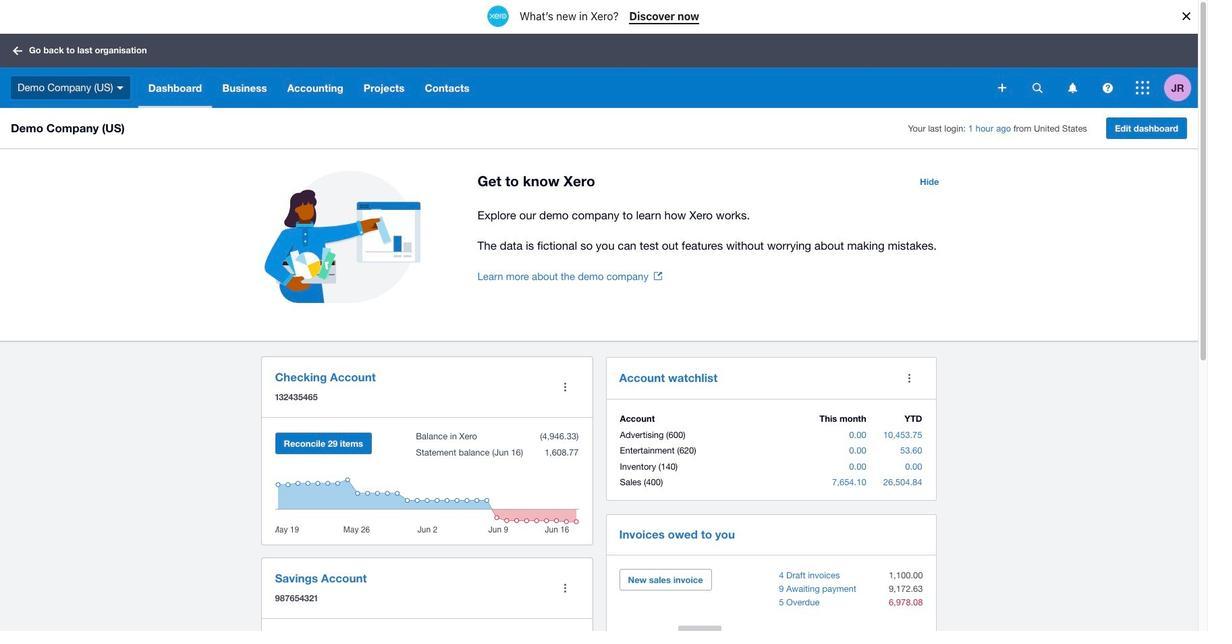 Task type: describe. For each thing, give the bounding box(es) containing it.
manage menu toggle image
[[552, 374, 579, 401]]

0 horizontal spatial svg image
[[117, 86, 123, 90]]

1 horizontal spatial svg image
[[998, 84, 1006, 92]]

manage menu toggle image
[[552, 575, 579, 602]]

2 horizontal spatial svg image
[[1068, 83, 1077, 93]]

intro banner body element
[[478, 206, 947, 255]]



Task type: vqa. For each thing, say whether or not it's contained in the screenshot.
'dialog' at the top
yes



Task type: locate. For each thing, give the bounding box(es) containing it.
svg image
[[13, 46, 22, 55], [1136, 81, 1150, 94], [1032, 83, 1043, 93], [1103, 83, 1113, 93]]

svg image
[[1068, 83, 1077, 93], [998, 84, 1006, 92], [117, 86, 123, 90]]

banner
[[0, 34, 1198, 108]]

dialog
[[0, 0, 1208, 34]]



